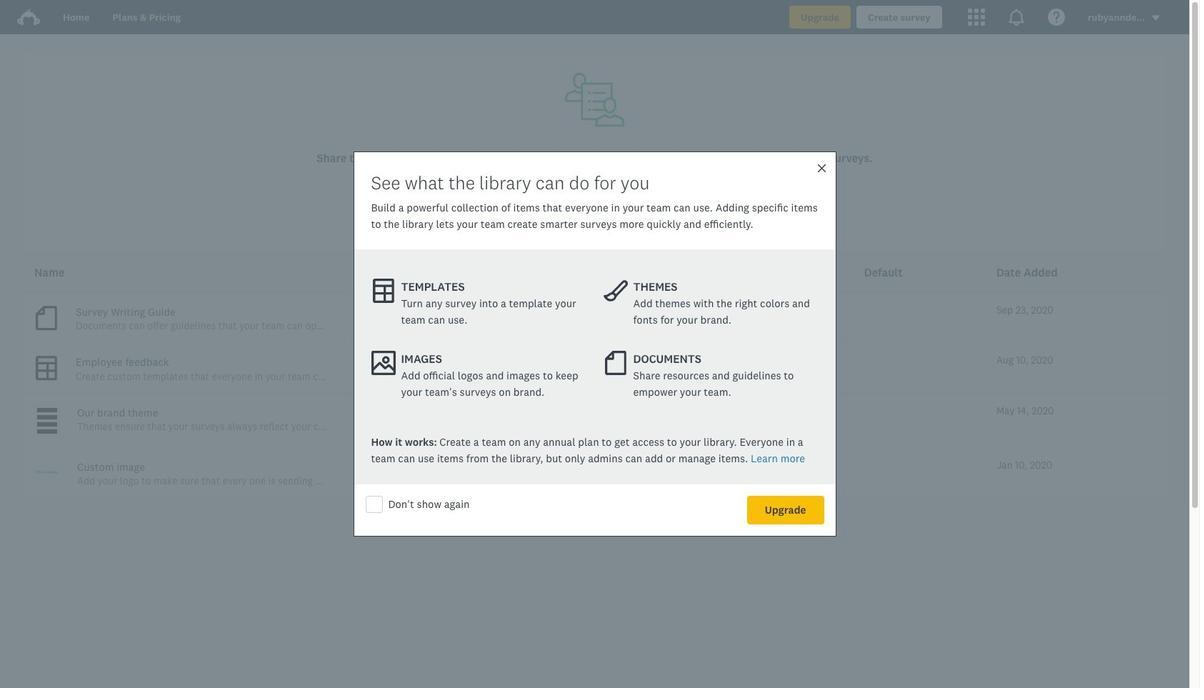 Task type: locate. For each thing, give the bounding box(es) containing it.
help icon image
[[1048, 9, 1066, 26]]

custom image image
[[34, 459, 60, 485]]

2 brand logo image from the top
[[17, 9, 40, 26]]

1 horizontal spatial template image
[[371, 279, 396, 303]]

template image
[[371, 279, 396, 303], [34, 355, 59, 382]]

0 vertical spatial template image
[[371, 279, 396, 303]]

document image
[[34, 304, 59, 332]]

4 undefined: black element from the top
[[37, 429, 57, 434]]

pagination element
[[23, 498, 1167, 527]]

1 vertical spatial template image
[[34, 355, 59, 382]]

2 undefined: black element from the top
[[37, 415, 57, 419]]

products icon image
[[968, 9, 986, 26], [968, 9, 986, 26]]

group
[[647, 498, 718, 527]]

x image
[[817, 163, 827, 174]]

brand logo image
[[17, 6, 40, 29], [17, 9, 40, 26]]

dialog
[[353, 152, 837, 537]]

undefined: black element
[[37, 408, 57, 412], [37, 415, 57, 419], [37, 422, 57, 426], [37, 429, 57, 434]]

dropdown arrow icon image
[[1151, 13, 1162, 23], [1153, 16, 1160, 21]]



Task type: vqa. For each thing, say whether or not it's contained in the screenshot.
Document image
yes



Task type: describe. For each thing, give the bounding box(es) containing it.
theme thumbnail element
[[34, 405, 60, 436]]

1 brand logo image from the top
[[17, 6, 40, 29]]

image image
[[371, 351, 396, 375]]

notification center icon image
[[1008, 9, 1026, 26]]

brush image
[[604, 279, 628, 303]]

3 undefined: black element from the top
[[37, 422, 57, 426]]

0 horizontal spatial template image
[[34, 355, 59, 382]]

document image
[[604, 351, 628, 375]]

1 undefined: black element from the top
[[37, 408, 57, 412]]



